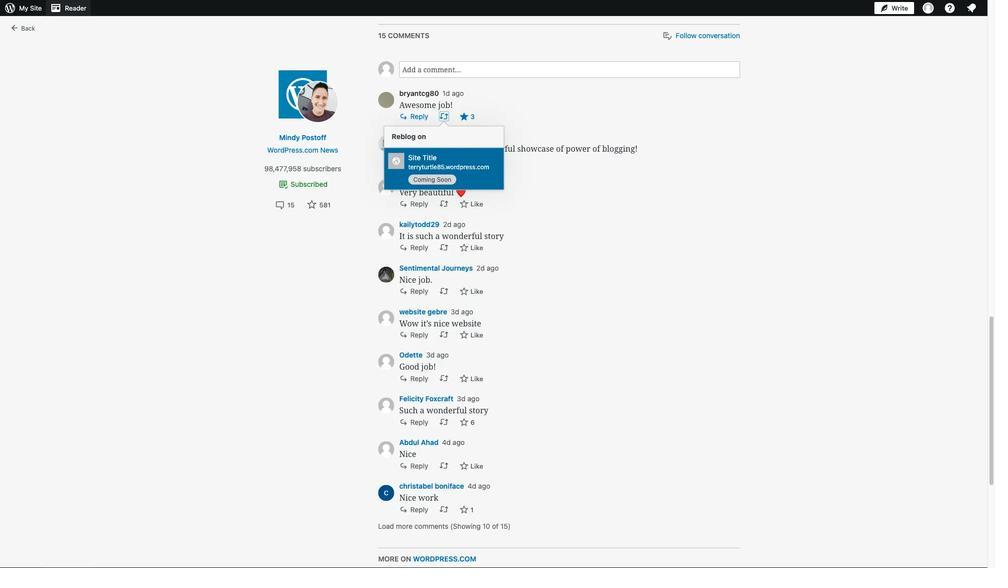 Task type: locate. For each thing, give the bounding box(es) containing it.
wordpress.com down mindy
[[267, 146, 319, 154]]

postoff
[[302, 133, 327, 142]]

0 horizontal spatial 4d
[[442, 439, 451, 447]]

like button for it is such a wonderful story
[[460, 243, 483, 253]]

wonderful down foxcraft
[[427, 405, 467, 416]]

9 turn this comment into its own post button from the top
[[440, 462, 449, 471]]

1 vertical spatial nice
[[399, 449, 416, 460]]

1 like button from the top
[[460, 199, 483, 210]]

3d ago link up 6 button
[[457, 395, 480, 403]]

turn this comment into its own post button up load more comments (showing 10 of 15) button
[[440, 505, 449, 514]]

reply button down excellent
[[399, 156, 429, 165]]

like for wow it's nice website
[[471, 331, 483, 339]]

2 like from the top
[[471, 244, 483, 251]]

felicity foxcraft 3d ago
[[399, 395, 480, 403]]

1 horizontal spatial 4d ago link
[[468, 482, 491, 491]]

1 nice from the top
[[399, 274, 416, 285]]

like button
[[460, 199, 483, 210], [460, 243, 483, 253], [460, 286, 483, 297], [460, 330, 483, 341], [460, 374, 483, 384], [460, 461, 483, 472]]

of right the 10
[[492, 522, 499, 531]]

0 horizontal spatial job!
[[422, 362, 436, 372]]

wow it's nice website
[[399, 318, 481, 329]]

website gebre link
[[399, 307, 447, 317]]

3 nice from the top
[[399, 493, 416, 504]]

2d right journeys
[[477, 264, 485, 272]]

1 reply from the top
[[411, 112, 429, 121]]

ago down terryturtle85.wordpress.com in the left top of the page
[[475, 176, 487, 185]]

tooltip
[[384, 121, 505, 190]]

tooltip containing reblog on
[[384, 121, 505, 190]]

wordpress.com inside the mindy postoff wordpress.com news
[[267, 146, 319, 154]]

mindy postoff link
[[248, 132, 358, 143]]

0 vertical spatial wordpress.com
[[267, 146, 319, 154]]

0 vertical spatial story
[[437, 143, 456, 154]]

beautiful
[[419, 187, 454, 198]]

0 vertical spatial job!
[[438, 99, 453, 110]]

turn this comment into its own post button up christabel boniface 4d ago
[[440, 462, 449, 471]]

christabel boniface link
[[399, 481, 464, 492]]

like up christabel boniface 4d ago
[[471, 462, 483, 470]]

6 turn this comment into its own post button from the top
[[440, 330, 449, 339]]

awesome job!
[[399, 99, 453, 110]]

reblog image for wow
[[440, 330, 449, 339]]

job!
[[438, 99, 453, 110], [422, 362, 436, 372]]

like
[[471, 200, 483, 208], [471, 244, 483, 251], [471, 288, 483, 295], [471, 331, 483, 339], [471, 375, 483, 383], [471, 462, 483, 470]]

nice for nice work
[[399, 493, 416, 504]]

like down journeys
[[471, 288, 483, 295]]

15
[[378, 31, 386, 39], [288, 201, 295, 209]]

like button down ❤️
[[460, 199, 483, 210]]

1 vertical spatial 2d ago link
[[443, 220, 466, 228]]

4 reblog image from the top
[[440, 505, 449, 514]]

1 vertical spatial job!
[[422, 362, 436, 372]]

wordpress.com down load more comments (showing 10 of 15) button
[[413, 555, 476, 564]]

reply for wow it's nice website
[[411, 331, 429, 339]]

reblog image for beautiful
[[440, 199, 449, 208]]

0 horizontal spatial a
[[420, 405, 425, 416]]

turn this comment into its own post button for very beautiful ❤️
[[440, 199, 449, 208]]

1 vertical spatial site
[[408, 153, 421, 162]]

2d
[[465, 176, 473, 185], [443, 220, 452, 228], [477, 264, 485, 272]]

2d ago link
[[465, 176, 487, 185], [443, 220, 466, 228], [477, 264, 499, 272]]

reblog image
[[440, 156, 449, 165], [440, 199, 449, 208], [440, 462, 449, 471], [440, 505, 449, 514]]

very
[[399, 187, 417, 198]]

2 turn this comment into its own post button from the top
[[440, 156, 449, 165]]

site
[[30, 4, 42, 12], [408, 153, 421, 162]]

5 like from the top
[[471, 375, 483, 383]]

0 vertical spatial 4d
[[442, 439, 451, 447]]

0 horizontal spatial wordpress.com
[[267, 146, 319, 154]]

wonderful down kailytodd29 2d ago
[[442, 230, 483, 241]]

1 reply button from the top
[[399, 112, 429, 121]]

1 horizontal spatial 15
[[378, 31, 386, 39]]

help image
[[944, 2, 956, 14]]

felicity
[[399, 395, 424, 403]]

power
[[566, 143, 591, 154]]

reblog image up foxcraft
[[440, 374, 449, 383]]

ago up the 6
[[468, 395, 480, 403]]

2 horizontal spatial 2d
[[477, 264, 485, 272]]

1 horizontal spatial 4d
[[468, 482, 477, 491]]

site inside my site link
[[30, 4, 42, 12]]

reply button down is
[[399, 243, 429, 253]]

2 reply from the top
[[411, 156, 429, 164]]

website
[[399, 308, 426, 316], [452, 318, 481, 329]]

reblog image down beautiful in the left of the page
[[440, 199, 449, 208]]

reply button for very beautiful ❤️
[[399, 199, 429, 209]]

my site
[[19, 4, 42, 12]]

reply for excellent story and wonderful showcase of power of blogging!
[[411, 156, 429, 164]]

1 horizontal spatial a
[[436, 230, 440, 241]]

a down felicity foxcraft link
[[420, 405, 425, 416]]

foxcraft
[[426, 395, 454, 403]]

site title terryturtle85.wordpress.com
[[408, 153, 489, 171]]

5 like button from the top
[[460, 374, 483, 384]]

6 like button from the top
[[460, 461, 483, 472]]

reply button down good job!
[[399, 374, 429, 384]]

reblog image down such a wonderful story
[[440, 418, 449, 427]]

of right 'power'
[[593, 143, 600, 154]]

5 reply button from the top
[[399, 287, 429, 296]]

terry turtle image
[[378, 61, 394, 77]]

3d ago link up wow it's nice website
[[451, 308, 474, 316]]

reblog on
[[392, 132, 426, 141]]

3 reblog image from the top
[[440, 287, 449, 296]]

1 reblog image from the top
[[440, 112, 449, 121]]

bryantcg80 image
[[378, 92, 394, 108]]

0 vertical spatial nice
[[399, 274, 416, 285]]

0 vertical spatial 3d ago link
[[451, 308, 474, 316]]

like down it is such a wonderful story
[[471, 244, 483, 251]]

turn this comment into its own post button down nice
[[440, 330, 449, 339]]

2d ago link up it is such a wonderful story
[[443, 220, 466, 228]]

turn this comment into its own post button down it is such a wonderful story
[[440, 243, 449, 252]]

4d ago link up the 1
[[468, 482, 491, 491]]

wow
[[399, 318, 419, 329]]

4 turn this comment into its own post button from the top
[[440, 243, 449, 252]]

reply button down nice job.
[[399, 287, 429, 296]]

site inside site title terryturtle85.wordpress.com
[[408, 153, 421, 162]]

reply button for awesome job!
[[399, 112, 429, 121]]

0 vertical spatial 4d ago link
[[442, 439, 465, 447]]

15 down subscribed button
[[288, 201, 295, 209]]

like button for very beautiful ❤️
[[460, 199, 483, 210]]

like up it is such a wonderful story
[[471, 200, 483, 208]]

7 turn this comment into its own post button from the top
[[440, 374, 449, 383]]

turn this comment into its own post button up foxcraft
[[440, 374, 449, 383]]

5 reblog image from the top
[[440, 374, 449, 383]]

soon
[[437, 176, 452, 183]]

wordpress.com link
[[413, 555, 476, 564]]

1 reblog image from the top
[[440, 156, 449, 165]]

gebre
[[428, 308, 447, 316]]

98,477,958 subscribers
[[265, 164, 341, 173]]

3 like from the top
[[471, 288, 483, 295]]

15 comments
[[378, 31, 430, 39]]

reblog image right title at the left top of the page
[[440, 156, 449, 165]]

ago down 6 button
[[453, 439, 465, 447]]

1 vertical spatial website
[[452, 318, 481, 329]]

job! down odette 3d ago
[[422, 362, 436, 372]]

reply button down wow
[[399, 330, 429, 340]]

1 like from the top
[[471, 200, 483, 208]]

time image
[[991, 39, 996, 48]]

like button down it is such a wonderful story
[[460, 243, 483, 253]]

3 reply from the top
[[411, 200, 429, 208]]

turn this comment into its own post button up gebre
[[440, 287, 449, 296]]

3 reply button from the top
[[399, 199, 429, 209]]

9 reply from the top
[[411, 462, 429, 470]]

8 turn this comment into its own post button from the top
[[440, 418, 449, 427]]

1 vertical spatial 4d
[[468, 482, 477, 491]]

6 like from the top
[[471, 462, 483, 470]]

reply button down nice work
[[399, 505, 429, 515]]

8 reply from the top
[[411, 418, 429, 427]]

reply button for excellent story and wonderful showcase of power of blogging!
[[399, 156, 429, 165]]

comments
[[388, 31, 430, 39], [415, 522, 449, 531]]

2 vertical spatial nice
[[399, 493, 416, 504]]

❤️
[[456, 187, 464, 198]]

reply for such a wonderful story
[[411, 418, 429, 427]]

like button up boniface
[[460, 461, 483, 472]]

nice down "abdul"
[[399, 449, 416, 460]]

0 horizontal spatial 15
[[288, 201, 295, 209]]

reader link
[[46, 0, 90, 16]]

2d ago link right journeys
[[477, 264, 499, 272]]

0 vertical spatial comments
[[388, 31, 430, 39]]

3d for nice
[[451, 308, 460, 316]]

nice job.
[[399, 274, 433, 285]]

rajkumarrajofficial
[[399, 176, 461, 185]]

0 horizontal spatial on
[[401, 555, 411, 564]]

1 vertical spatial a
[[420, 405, 425, 416]]

kailytodd29 link
[[399, 219, 440, 230]]

4 reply from the top
[[411, 243, 429, 252]]

7 reply button from the top
[[399, 374, 429, 384]]

1 horizontal spatial site
[[408, 153, 421, 162]]

0 vertical spatial site
[[30, 4, 42, 12]]

comments up terry turtle image
[[388, 31, 430, 39]]

turn this comment into its own post button for such a wonderful story
[[440, 418, 449, 427]]

reblog image down it is such a wonderful story
[[440, 243, 449, 252]]

reply button for nice
[[399, 462, 429, 471]]

8 reply button from the top
[[399, 418, 429, 427]]

reblog image for such
[[440, 418, 449, 427]]

christabel boniface 4d ago
[[399, 482, 491, 491]]

my site link
[[0, 0, 46, 16]]

581
[[319, 201, 331, 209]]

of
[[556, 143, 564, 154], [593, 143, 600, 154], [492, 522, 499, 531]]

wonderful
[[475, 143, 515, 154], [442, 230, 483, 241], [427, 405, 467, 416]]

4d right boniface
[[468, 482, 477, 491]]

like up 'felicity foxcraft 3d ago'
[[471, 375, 483, 383]]

such
[[399, 405, 418, 416]]

ago up wow it's nice website
[[461, 308, 474, 316]]

turn this comment into its own post button down awesome job!
[[440, 112, 449, 121]]

is
[[407, 230, 414, 241]]

2 nice from the top
[[399, 449, 416, 460]]

10 turn this comment into its own post button from the top
[[440, 505, 449, 514]]

6 reblog image from the top
[[440, 418, 449, 427]]

like for it is such a wonderful story
[[471, 244, 483, 251]]

1d ago link
[[443, 89, 464, 97]]

0 horizontal spatial 2d
[[443, 220, 452, 228]]

2 vertical spatial 3d ago link
[[457, 395, 480, 403]]

story
[[437, 143, 456, 154], [485, 230, 504, 241], [469, 405, 489, 416]]

wordpress.com for on
[[413, 555, 476, 564]]

2 like button from the top
[[460, 243, 483, 253]]

reblog image up load more comments (showing 10 of 15) button
[[440, 505, 449, 514]]

like for good job!
[[471, 375, 483, 383]]

it's
[[421, 318, 432, 329]]

6 reply button from the top
[[399, 330, 429, 340]]

reply button for wow it's nice website
[[399, 330, 429, 340]]

site right the my
[[30, 4, 42, 12]]

turn this comment into its own post button right title at the left top of the page
[[440, 156, 449, 165]]

15 for 15
[[288, 201, 295, 209]]

sentimental journeys link
[[399, 263, 473, 273]]

like button for wow it's nice website
[[460, 330, 483, 341]]

4 reblog image from the top
[[440, 330, 449, 339]]

site left title at the left top of the page
[[408, 153, 421, 162]]

1 horizontal spatial on
[[418, 132, 426, 141]]

0 horizontal spatial site
[[30, 4, 42, 12]]

ago up it is such a wonderful story
[[454, 220, 466, 228]]

job! down 1d
[[438, 99, 453, 110]]

like button up 'felicity foxcraft 3d ago'
[[460, 374, 483, 384]]

of for 15)
[[492, 522, 499, 531]]

4 like from the top
[[471, 331, 483, 339]]

more on wordpress.com
[[378, 555, 476, 564]]

4d
[[442, 439, 451, 447], [468, 482, 477, 491]]

rajkumarrajofficial 2d ago
[[399, 176, 487, 185]]

turn this comment into its own post button for excellent story and wonderful showcase of power of blogging!
[[440, 156, 449, 165]]

reblog image for awesome
[[440, 112, 449, 121]]

reply for awesome job!
[[411, 112, 429, 121]]

7 reply from the top
[[411, 375, 429, 383]]

4 reply button from the top
[[399, 243, 429, 253]]

it is such a wonderful story
[[399, 230, 504, 241]]

like button down journeys
[[460, 286, 483, 297]]

1 horizontal spatial wordpress.com
[[413, 555, 476, 564]]

0 vertical spatial 2d ago link
[[465, 176, 487, 185]]

3d for wonderful
[[457, 395, 466, 403]]

odette
[[399, 351, 423, 360]]

reply button down such
[[399, 418, 429, 427]]

a down kailytodd29 2d ago
[[436, 230, 440, 241]]

nice for nice
[[399, 449, 416, 460]]

1 vertical spatial wordpress.com
[[413, 555, 476, 564]]

0 vertical spatial website
[[399, 308, 426, 316]]

1 vertical spatial 15
[[288, 201, 295, 209]]

reblog image
[[440, 112, 449, 121], [440, 243, 449, 252], [440, 287, 449, 296], [440, 330, 449, 339], [440, 374, 449, 383], [440, 418, 449, 427]]

9 reply button from the top
[[399, 462, 429, 471]]

reblog image for story
[[440, 156, 449, 165]]

0 horizontal spatial 4d ago link
[[442, 439, 465, 447]]

turn this comment into its own post button down beautiful in the left of the page
[[440, 199, 449, 208]]

ago right the odette at the bottom left of the page
[[437, 351, 449, 360]]

abdul ahad image
[[378, 442, 394, 458]]

like for nice
[[471, 462, 483, 470]]

reblog image for it
[[440, 243, 449, 252]]

website right nice
[[452, 318, 481, 329]]

reblog image down awesome job!
[[440, 112, 449, 121]]

4 like button from the top
[[460, 330, 483, 341]]

4d for nice work
[[468, 482, 477, 491]]

on for reblog
[[418, 132, 426, 141]]

wordpress.com for postoff
[[267, 146, 319, 154]]

turn this comment into its own post button for wow it's nice website
[[440, 330, 449, 339]]

1 turn this comment into its own post button from the top
[[440, 112, 449, 121]]

odette image
[[378, 354, 394, 370]]

2d ago link down terryturtle85.wordpress.com in the left top of the page
[[465, 176, 487, 185]]

6
[[471, 419, 475, 426]]

2d ago link for such
[[443, 220, 466, 228]]

reply button for it is such a wonderful story
[[399, 243, 429, 253]]

manage your notifications image
[[966, 2, 978, 14]]

0 horizontal spatial of
[[492, 522, 499, 531]]

1 vertical spatial 3d ago link
[[426, 351, 449, 360]]

3d ago link for wow it's nice website
[[451, 308, 474, 316]]

1 vertical spatial 2d
[[443, 220, 452, 228]]

3d up good job!
[[426, 351, 435, 360]]

1 horizontal spatial job!
[[438, 99, 453, 110]]

5 turn this comment into its own post button from the top
[[440, 287, 449, 296]]

website up wow
[[399, 308, 426, 316]]

1 vertical spatial on
[[401, 555, 411, 564]]

journeys
[[442, 264, 473, 272]]

reply button up the christabel
[[399, 462, 429, 471]]

2 reply button from the top
[[399, 156, 429, 165]]

nice
[[399, 274, 416, 285], [399, 449, 416, 460], [399, 493, 416, 504]]

nice down the christabel
[[399, 493, 416, 504]]

group
[[378, 61, 740, 78]]

3d right gebre
[[451, 308, 460, 316]]

nice down sentimental at the left of the page
[[399, 274, 416, 285]]

reblog image down nice
[[440, 330, 449, 339]]

sentimental journeys image
[[378, 267, 394, 283]]

10 reply from the top
[[411, 506, 429, 514]]

3d ago link
[[451, 308, 474, 316], [426, 351, 449, 360], [457, 395, 480, 403]]

0 vertical spatial on
[[418, 132, 426, 141]]

like down wow it's nice website
[[471, 331, 483, 339]]

like button down wow it's nice website
[[460, 330, 483, 341]]

turn this comment into its own post button down such a wonderful story
[[440, 418, 449, 427]]

odette link
[[399, 350, 423, 361]]

15 up terry turtle image
[[378, 31, 386, 39]]

5 reply from the top
[[411, 287, 429, 295]]

reply button for good job!
[[399, 374, 429, 384]]

1 horizontal spatial of
[[556, 143, 564, 154]]

2 vertical spatial 3d
[[457, 395, 466, 403]]

nice
[[434, 318, 450, 329]]

reply button down very
[[399, 199, 429, 209]]

on right more
[[401, 555, 411, 564]]

4d right ahad
[[442, 439, 451, 447]]

reply for very beautiful ❤️
[[411, 200, 429, 208]]

4d ago link
[[442, 439, 465, 447], [468, 482, 491, 491]]

1 horizontal spatial 2d
[[465, 176, 473, 185]]

reblog image up christabel boniface 4d ago
[[440, 462, 449, 471]]

3 like button from the top
[[460, 286, 483, 297]]

10 reply button from the top
[[399, 505, 429, 515]]

3d up such a wonderful story
[[457, 395, 466, 403]]

ahad
[[421, 439, 439, 447]]

of left 'power'
[[556, 143, 564, 154]]

0 vertical spatial 2d
[[465, 176, 473, 185]]

3d ago link up good job!
[[426, 351, 449, 360]]

reblog image for work
[[440, 505, 449, 514]]

back
[[21, 25, 35, 32]]

wonderful right and
[[475, 143, 515, 154]]

0 vertical spatial 3d
[[451, 308, 460, 316]]

2 reblog image from the top
[[440, 199, 449, 208]]

turn this comment into its own post button
[[440, 112, 449, 121], [440, 156, 449, 165], [440, 199, 449, 208], [440, 243, 449, 252], [440, 287, 449, 296], [440, 330, 449, 339], [440, 374, 449, 383], [440, 418, 449, 427], [440, 462, 449, 471], [440, 505, 449, 514]]

reblog image up gebre
[[440, 287, 449, 296]]

2d up it is such a wonderful story
[[443, 220, 452, 228]]

on up excellent
[[418, 132, 426, 141]]

bryantcg80
[[399, 89, 439, 97]]

good job!
[[399, 362, 436, 372]]

4d ago link right ahad
[[442, 439, 465, 447]]

3d
[[451, 308, 460, 316], [426, 351, 435, 360], [457, 395, 466, 403]]

6 reply from the top
[[411, 331, 429, 339]]

comments right more
[[415, 522, 449, 531]]

reply button down awesome
[[399, 112, 429, 121]]

more
[[378, 555, 399, 564]]

1 vertical spatial 4d ago link
[[468, 482, 491, 491]]

3 turn this comment into its own post button from the top
[[440, 199, 449, 208]]

1d
[[443, 89, 450, 97]]

0 vertical spatial 15
[[378, 31, 386, 39]]

2d down terryturtle85.wordpress.com in the left top of the page
[[465, 176, 473, 185]]

2 reblog image from the top
[[440, 243, 449, 252]]



Task type: vqa. For each thing, say whether or not it's contained in the screenshot.


Task type: describe. For each thing, give the bounding box(es) containing it.
bryantcg80 1d ago
[[399, 89, 464, 97]]

nice work
[[399, 493, 439, 504]]

website gebre image
[[378, 311, 394, 327]]

reply button for such a wonderful story
[[399, 418, 429, 427]]

load
[[378, 522, 394, 531]]

felicity foxcraft link
[[399, 394, 454, 405]]

3 button
[[460, 112, 475, 122]]

2d ago link for ❤️
[[465, 176, 487, 185]]

awesome
[[399, 99, 436, 110]]

0 vertical spatial a
[[436, 230, 440, 241]]

kailytodd29
[[399, 220, 440, 228]]

3d ago link for good job!
[[426, 351, 449, 360]]

2d for ❤️
[[465, 176, 473, 185]]

reply button for nice work
[[399, 505, 429, 515]]

sentimental journeys 2d ago
[[399, 264, 499, 272]]

job! for awesome job!
[[438, 99, 453, 110]]

of for power
[[556, 143, 564, 154]]

4d ago link for nice
[[442, 439, 465, 447]]

job! for good job!
[[422, 362, 436, 372]]

title
[[423, 153, 437, 162]]

2d for such
[[443, 220, 452, 228]]

load more comments (showing 10 of 15)
[[378, 522, 511, 531]]

christabel
[[399, 482, 433, 491]]

excellent story and wonderful showcase of power of blogging!
[[399, 143, 638, 154]]

reply button for nice job.
[[399, 287, 429, 296]]

turn this comment into its own post button for nice work
[[440, 505, 449, 514]]

2 horizontal spatial of
[[593, 143, 600, 154]]

abdul ahad link
[[399, 438, 439, 448]]

such a wonderful story
[[399, 405, 489, 416]]

reply for it is such a wonderful story
[[411, 243, 429, 252]]

showcase
[[518, 143, 554, 154]]

mindy postoff wordpress.com news
[[267, 133, 338, 154]]

rajkumarrajofficial image
[[378, 179, 394, 196]]

4d ago link for nice work
[[468, 482, 491, 491]]

abdul
[[399, 439, 419, 447]]

on for more
[[401, 555, 411, 564]]

6 button
[[460, 418, 475, 428]]

abdul ahad 4d ago
[[399, 439, 465, 447]]

conversation
[[699, 31, 740, 40]]

1 horizontal spatial website
[[452, 318, 481, 329]]

1 vertical spatial comments
[[415, 522, 449, 531]]

like button for good job!
[[460, 374, 483, 384]]

odette 3d ago
[[399, 351, 449, 360]]

my profile image
[[923, 3, 934, 14]]

turn this comment into its own post button for good job!
[[440, 374, 449, 383]]

reblog image for good
[[440, 374, 449, 383]]

(showing
[[451, 522, 481, 531]]

ago right 1d
[[452, 89, 464, 97]]

3 reblog image from the top
[[440, 462, 449, 471]]

website gebre 3d ago
[[399, 308, 474, 316]]

usikander
[[399, 133, 435, 141]]

christabel boniface image
[[378, 485, 394, 502]]

reblog
[[392, 132, 416, 141]]

4d for nice
[[442, 439, 451, 447]]

write link
[[875, 0, 915, 16]]

1
[[471, 506, 474, 514]]

ago right boniface
[[478, 482, 491, 491]]

usikander link
[[399, 132, 435, 142]]

terryturtle85.wordpress.com
[[408, 164, 489, 171]]

mindy
[[279, 133, 300, 142]]

reblog image for nice
[[440, 287, 449, 296]]

1 vertical spatial story
[[485, 230, 504, 241]]

Add a comment… text field
[[399, 61, 740, 78]]

subscribed button
[[276, 176, 330, 193]]

0 horizontal spatial website
[[399, 308, 426, 316]]

turn this comment into its own post button for nice
[[440, 462, 449, 471]]

3
[[471, 113, 475, 120]]

follow conversation
[[676, 31, 740, 40]]

1 vertical spatial 3d
[[426, 351, 435, 360]]

15)
[[501, 522, 511, 531]]

my
[[19, 4, 28, 12]]

such
[[416, 230, 433, 241]]

2 vertical spatial wonderful
[[427, 405, 467, 416]]

15 for 15 comments
[[378, 31, 386, 39]]

1 button
[[460, 505, 474, 516]]

turn this comment into its own post button for nice job.
[[440, 287, 449, 296]]

3d ago link for such a wonderful story
[[457, 395, 480, 403]]

boniface
[[435, 482, 464, 491]]

like for very beautiful ❤️
[[471, 200, 483, 208]]

turn this comment into its own post button for awesome job!
[[440, 112, 449, 121]]

coming
[[413, 176, 435, 183]]

excellent
[[399, 143, 435, 154]]

reply for nice
[[411, 462, 429, 470]]

turn this comment into its own post button for it is such a wonderful story
[[440, 243, 449, 252]]

and
[[458, 143, 473, 154]]

news
[[320, 146, 338, 154]]

subscribers
[[303, 164, 341, 173]]

1 vertical spatial wonderful
[[442, 230, 483, 241]]

kailytodd29 2d ago
[[399, 220, 466, 228]]

more
[[396, 522, 413, 531]]

2 vertical spatial 2d ago link
[[477, 264, 499, 272]]

ago right journeys
[[487, 264, 499, 272]]

subscribed
[[291, 180, 328, 189]]

usikander image
[[378, 136, 394, 152]]

it
[[399, 230, 405, 241]]

like button for nice
[[460, 461, 483, 472]]

work
[[419, 493, 439, 504]]

10
[[483, 522, 490, 531]]

follow
[[676, 31, 697, 40]]

reply for nice job.
[[411, 287, 429, 295]]

sentimental
[[399, 264, 440, 272]]

0 vertical spatial wonderful
[[475, 143, 515, 154]]

reply for nice work
[[411, 506, 429, 514]]

load more comments (showing 10 of 15) button
[[378, 522, 511, 531]]

nice for nice job.
[[399, 274, 416, 285]]

like button for nice job.
[[460, 286, 483, 297]]

wordpress.com news link
[[248, 145, 358, 155]]

2 vertical spatial 2d
[[477, 264, 485, 272]]

reader
[[65, 4, 86, 12]]

like for nice job.
[[471, 288, 483, 295]]

blogging!
[[602, 143, 638, 154]]

mindy postoff image
[[297, 81, 339, 123]]

reply for good job!
[[411, 375, 429, 383]]

2 vertical spatial story
[[469, 405, 489, 416]]

kailytodd29 image
[[378, 223, 394, 239]]

job.
[[419, 274, 433, 285]]

back button
[[0, 16, 55, 40]]

follow conversation button
[[663, 30, 740, 41]]

98,477,958
[[265, 164, 301, 173]]

coming soon
[[413, 176, 452, 183]]

good
[[399, 362, 419, 372]]

felicity foxcraft image
[[378, 398, 394, 414]]



